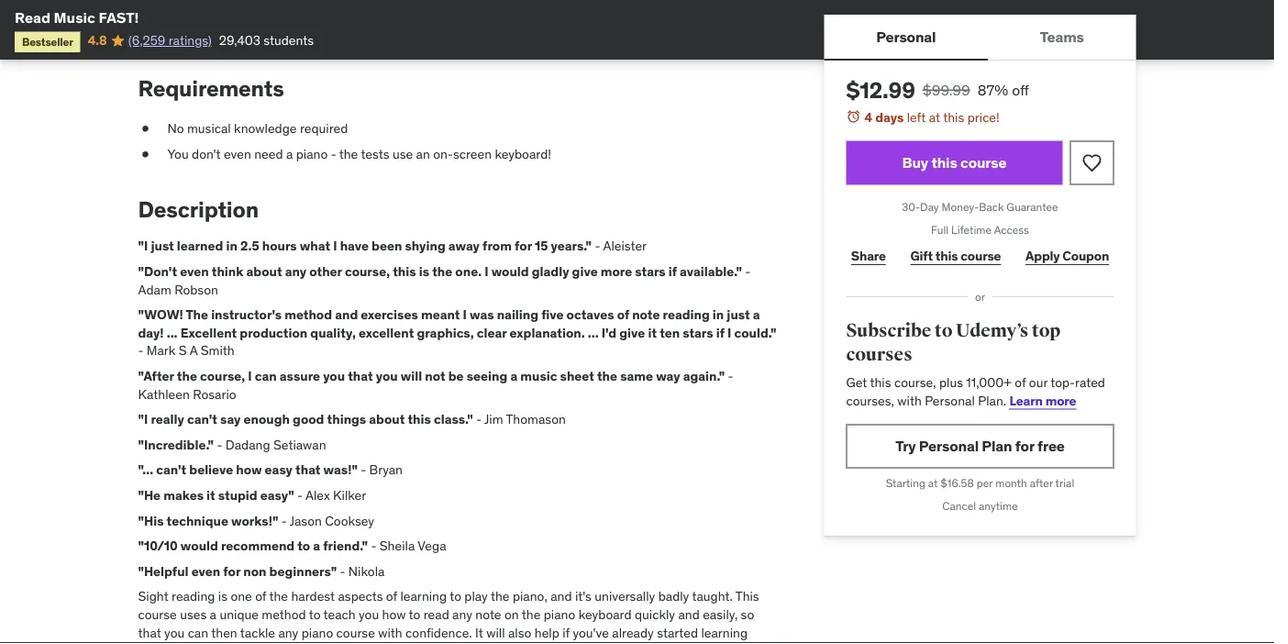 Task type: describe. For each thing, give the bounding box(es) containing it.
to down hardest at the bottom left
[[309, 607, 321, 623]]

1 horizontal spatial more
[[1046, 392, 1077, 409]]

get
[[847, 374, 868, 391]]

things
[[327, 412, 366, 428]]

adam
[[138, 282, 171, 298]]

a right uses
[[210, 607, 217, 623]]

0 horizontal spatial how
[[236, 462, 262, 479]]

with inside "i really can't say enough good things about this class." - jim thomason "incredible." - dadang setiawan "... can't believe how easy that was! " - bryan "he makes it stupid easy" - alex kilker "his technique works! " - jason cooksey "10/10 would recommend to a friend." - sheila vega "helpful even for non beginners" - nikola sight reading is one of the hardest aspects of learning to play the piano, and it's universally badly taught. this course uses a unique method to teach you how to read any note on the piano keyboard quickly and easily, so that you can then tackle any piano course with confidence. it will also help if you've already started learning piano but are struggling to read the notes (e.g in the bass clef).
[[378, 625, 403, 641]]

quickly
[[635, 607, 676, 623]]

"i really can't say enough good things about this class." - jim thomason "incredible." - dadang setiawan "... can't believe how easy that was! " - bryan "he makes it stupid easy" - alex kilker "his technique works! " - jason cooksey "10/10 would recommend to a friend." - sheila vega "helpful even for non beginners" - nikola sight reading is one of the hardest aspects of learning to play the piano, and it's universally badly taught. this course uses a unique method to teach you how to read any note on the piano keyboard quickly and easily, so that you can then tackle any piano course with confidence. it will also help if you've already started learning piano but are struggling to read the notes (e.g in the bass clef).
[[138, 412, 760, 643]]

aleister
[[603, 238, 647, 255]]

years."
[[551, 238, 592, 255]]

apply
[[1026, 248, 1060, 264]]

give inside "wow! the instructor's method and exercises meant i was nailing five octaves of note reading in just a day! ... excellent production quality, excellent graphics, clear explanation. ... i'd give it ten stars if i could." - mark s a smith
[[620, 325, 646, 341]]

exercises
[[361, 307, 418, 324]]

production
[[240, 325, 308, 341]]

- left bryan
[[361, 462, 366, 479]]

have
[[340, 238, 369, 255]]

money-
[[942, 200, 980, 214]]

to inside subscribe to udemy's top courses
[[935, 320, 953, 342]]

courses
[[847, 343, 913, 366]]

price!
[[968, 109, 1000, 125]]

the left hardest at the bottom left
[[269, 589, 288, 605]]

could."
[[735, 325, 777, 341]]

$99.99
[[923, 80, 971, 99]]

0 horizontal spatial will
[[401, 368, 422, 385]]

easy"
[[260, 488, 294, 504]]

description
[[138, 196, 259, 223]]

then
[[211, 625, 237, 641]]

shying
[[405, 238, 446, 255]]

of right 'one'
[[255, 589, 266, 605]]

stupid
[[218, 488, 258, 504]]

0 vertical spatial more
[[601, 264, 633, 280]]

for inside "i really can't say enough good things about this class." - jim thomason "incredible." - dadang setiawan "... can't believe how easy that was! " - bryan "he makes it stupid easy" - alex kilker "his technique works! " - jason cooksey "10/10 would recommend to a friend." - sheila vega "helpful even for non beginners" - nikola sight reading is one of the hardest aspects of learning to play the piano, and it's universally badly taught. this course uses a unique method to teach you how to read any note on the piano keyboard quickly and easily, so that you can then tackle any piano course with confidence. it will also help if you've already started learning piano but are struggling to read the notes (e.g in the bass clef).
[[223, 564, 241, 580]]

"10/10
[[138, 538, 178, 555]]

seeing
[[467, 368, 508, 385]]

alex
[[306, 488, 330, 504]]

play
[[465, 589, 488, 605]]

teach
[[324, 607, 356, 623]]

0 vertical spatial stars
[[635, 264, 666, 280]]

- inside "wow! the instructor's method and exercises meant i was nailing five octaves of note reading in just a day! ... excellent production quality, excellent graphics, clear explanation. ... i'd give it ten stars if i could." - mark s a smith
[[138, 343, 144, 359]]

vega
[[418, 538, 447, 555]]

2 horizontal spatial for
[[1016, 437, 1035, 456]]

method inside "i really can't say enough good things about this class." - jim thomason "incredible." - dadang setiawan "... can't believe how easy that was! " - bryan "he makes it stupid easy" - alex kilker "his technique works! " - jason cooksey "10/10 would recommend to a friend." - sheila vega "helpful even for non beginners" - nikola sight reading is one of the hardest aspects of learning to play the piano, and it's universally badly taught. this course uses a unique method to teach you how to read any note on the piano keyboard quickly and easily, so that you can then tackle any piano course with confidence. it will also help if you've already started learning piano but are struggling to read the notes (e.g in the bass clef).
[[262, 607, 306, 623]]

just inside "wow! the instructor's method and exercises meant i was nailing five octaves of note reading in just a day! ... excellent production quality, excellent graphics, clear explanation. ... i'd give it ten stars if i could." - mark s a smith
[[727, 307, 750, 324]]

note inside "wow! the instructor's method and exercises meant i was nailing five octaves of note reading in just a day! ... excellent production quality, excellent graphics, clear explanation. ... i'd give it ten stars if i could." - mark s a smith
[[633, 307, 660, 324]]

full
[[932, 223, 949, 237]]

clef).
[[467, 643, 495, 643]]

1 ... from the left
[[167, 325, 178, 341]]

in inside "i really can't say enough good things about this class." - jim thomason "incredible." - dadang setiawan "... can't believe how easy that was! " - bryan "he makes it stupid easy" - alex kilker "his technique works! " - jason cooksey "10/10 would recommend to a friend." - sheila vega "helpful even for non beginners" - nikola sight reading is one of the hardest aspects of learning to play the piano, and it's universally badly taught. this course uses a unique method to teach you how to read any note on the piano keyboard quickly and easily, so that you can then tackle any piano course with confidence. it will also help if you've already started learning piano but are struggling to read the notes (e.g in the bass clef).
[[402, 643, 413, 643]]

a right need
[[286, 146, 293, 163]]

confidence.
[[406, 625, 472, 641]]

2.5
[[240, 238, 259, 255]]

- inside - kathleen rosario
[[728, 368, 734, 385]]

2 vertical spatial any
[[278, 625, 299, 641]]

course down sight
[[138, 607, 177, 623]]

top-
[[1051, 374, 1076, 391]]

the left the notes
[[321, 643, 340, 643]]

2 ... from the left
[[588, 325, 599, 341]]

was
[[470, 307, 494, 324]]

buy this course
[[903, 153, 1007, 172]]

teams button
[[989, 15, 1137, 59]]

ten
[[660, 325, 680, 341]]

- left jason
[[282, 513, 287, 529]]

the up on at the left bottom of the page
[[491, 589, 510, 605]]

0 horizontal spatial just
[[151, 238, 174, 255]]

easily,
[[703, 607, 738, 623]]

will inside "i really can't say enough good things about this class." - jim thomason "incredible." - dadang setiawan "... can't believe how easy that was! " - bryan "he makes it stupid easy" - alex kilker "his technique works! " - jason cooksey "10/10 would recommend to a friend." - sheila vega "helpful even for non beginners" - nikola sight reading is one of the hardest aspects of learning to play the piano, and it's universally badly taught. this course uses a unique method to teach you how to read any note on the piano keyboard quickly and easily, so that you can then tackle any piano course with confidence. it will also help if you've already started learning piano but are struggling to read the notes (e.g in the bass clef).
[[487, 625, 505, 641]]

you don't even need a piano - the tests use an on-screen keyboard!
[[167, 146, 552, 163]]

xsmall image
[[138, 120, 153, 138]]

apply coupon button
[[1021, 238, 1115, 275]]

hours
[[262, 238, 297, 255]]

smith
[[201, 343, 235, 359]]

0 vertical spatial "
[[352, 462, 358, 479]]

students
[[264, 32, 314, 49]]

0 vertical spatial would
[[492, 264, 529, 280]]

from
[[483, 238, 512, 255]]

1 horizontal spatial can
[[255, 368, 277, 385]]

i right one.
[[485, 264, 489, 280]]

this inside 'get this course, plus 11,000+ of our top-rated courses, with personal plan.'
[[871, 374, 892, 391]]

learn more
[[1010, 392, 1077, 409]]

an
[[416, 146, 430, 163]]

universally
[[595, 589, 656, 605]]

octaves
[[567, 307, 614, 324]]

left
[[907, 109, 926, 125]]

wishlist image
[[1082, 152, 1104, 174]]

- left sheila
[[371, 538, 377, 555]]

it inside "i really can't say enough good things about this class." - jim thomason "incredible." - dadang setiawan "... can't believe how easy that was! " - bryan "he makes it stupid easy" - alex kilker "his technique works! " - jason cooksey "10/10 would recommend to a friend." - sheila vega "helpful even for non beginners" - nikola sight reading is one of the hardest aspects of learning to play the piano, and it's universally badly taught. this course uses a unique method to teach you how to read any note on the piano keyboard quickly and easily, so that you can then tackle any piano course with confidence. it will also help if you've already started learning piano but are struggling to read the notes (e.g in the bass clef).
[[207, 488, 215, 504]]

already
[[612, 625, 654, 641]]

- left "jim"
[[477, 412, 482, 428]]

personal inside 'get this course, plus 11,000+ of our top-rated courses, with personal plan.'
[[925, 392, 975, 409]]

0 vertical spatial even
[[224, 146, 251, 163]]

0 horizontal spatial learning
[[401, 589, 447, 605]]

you up but at the bottom left
[[164, 625, 185, 641]]

- adam robson
[[138, 264, 751, 298]]

plan
[[982, 437, 1013, 456]]

can inside "i really can't say enough good things about this class." - jim thomason "incredible." - dadang setiawan "... can't believe how easy that was! " - bryan "he makes it stupid easy" - alex kilker "his technique works! " - jason cooksey "10/10 would recommend to a friend." - sheila vega "helpful even for non beginners" - nikola sight reading is one of the hardest aspects of learning to play the piano, and it's universally badly taught. this course uses a unique method to teach you how to read any note on the piano keyboard quickly and easily, so that you can then tackle any piano course with confidence. it will also help if you've already started learning piano but are struggling to read the notes (e.g in the bass clef).
[[188, 625, 208, 641]]

course up the notes
[[336, 625, 375, 641]]

one.
[[456, 264, 482, 280]]

musical
[[187, 121, 231, 137]]

gift
[[911, 248, 933, 264]]

tests
[[361, 146, 390, 163]]

top
[[1032, 320, 1061, 342]]

days
[[876, 109, 904, 125]]

the down confidence.
[[416, 643, 434, 643]]

if inside "i really can't say enough good things about this class." - jim thomason "incredible." - dadang setiawan "... can't believe how easy that was! " - bryan "he makes it stupid easy" - alex kilker "his technique works! " - jason cooksey "10/10 would recommend to a friend." - sheila vega "helpful even for non beginners" - nikola sight reading is one of the hardest aspects of learning to play the piano, and it's universally badly taught. this course uses a unique method to teach you how to read any note on the piano keyboard quickly and easily, so that you can then tackle any piano course with confidence. it will also help if you've already started learning piano but are struggling to read the notes (e.g in the bass clef).
[[563, 625, 570, 641]]

this down $99.99
[[944, 109, 965, 125]]

$12.99 $99.99 87% off
[[847, 76, 1030, 104]]

course inside button
[[961, 153, 1007, 172]]

help
[[535, 625, 560, 641]]

- up the believe
[[217, 437, 222, 453]]

1 vertical spatial and
[[551, 589, 572, 605]]

coupon
[[1063, 248, 1110, 264]]

29,403 students
[[219, 32, 314, 49]]

"...
[[138, 462, 153, 479]]

works!
[[231, 513, 273, 529]]

about inside "i really can't say enough good things about this class." - jim thomason "incredible." - dadang setiawan "... can't believe how easy that was! " - bryan "he makes it stupid easy" - alex kilker "his technique works! " - jason cooksey "10/10 would recommend to a friend." - sheila vega "helpful even for non beginners" - nikola sight reading is one of the hardest aspects of learning to play the piano, and it's universally badly taught. this course uses a unique method to teach you how to read any note on the piano keyboard quickly and easily, so that you can then tackle any piano course with confidence. it will also help if you've already started learning piano but are struggling to read the notes (e.g in the bass clef).
[[369, 412, 405, 428]]

non
[[243, 564, 267, 580]]

2 horizontal spatial and
[[679, 607, 700, 623]]

kilker
[[333, 488, 366, 504]]

was!
[[324, 462, 352, 479]]

0 vertical spatial can't
[[187, 412, 217, 428]]

1 horizontal spatial learning
[[702, 625, 748, 641]]

xsmall image
[[138, 146, 153, 164]]

i up enough
[[248, 368, 252, 385]]

1 vertical spatial read
[[293, 643, 318, 643]]

udemy's
[[956, 320, 1029, 342]]

the left tests at top
[[339, 146, 358, 163]]

"i for "i just learned in 2.5 hours what i have been shying away from for 15 years." - aleister
[[138, 238, 148, 255]]

reading inside "i really can't say enough good things about this class." - jim thomason "incredible." - dadang setiawan "... can't believe how easy that was! " - bryan "he makes it stupid easy" - alex kilker "his technique works! " - jason cooksey "10/10 would recommend to a friend." - sheila vega "helpful even for non beginners" - nikola sight reading is one of the hardest aspects of learning to play the piano, and it's universally badly taught. this course uses a unique method to teach you how to read any note on the piano keyboard quickly and easily, so that you can then tackle any piano course with confidence. it will also help if you've already started learning piano but are struggling to read the notes (e.g in the bass clef).
[[172, 589, 215, 605]]

really
[[151, 412, 184, 428]]

- down 'required'
[[331, 146, 336, 163]]

rosario
[[193, 386, 236, 403]]

away
[[449, 238, 480, 255]]

"helpful
[[138, 564, 189, 580]]

same
[[621, 368, 653, 385]]

cooksey
[[325, 513, 375, 529]]

4 days left at this price!
[[865, 109, 1000, 125]]

0 vertical spatial that
[[348, 368, 373, 385]]

i left was
[[463, 307, 467, 324]]

to right struggling
[[278, 643, 289, 643]]

quality,
[[311, 325, 356, 341]]

0 horizontal spatial about
[[246, 264, 282, 280]]

1 vertical spatial any
[[453, 607, 473, 623]]

"after
[[138, 368, 174, 385]]

1 horizontal spatial for
[[515, 238, 532, 255]]

it's
[[575, 589, 592, 605]]

of right aspects
[[386, 589, 397, 605]]

don't
[[192, 146, 221, 163]]

graphics,
[[417, 325, 474, 341]]

1 vertical spatial can't
[[156, 462, 186, 479]]

no
[[167, 121, 184, 137]]

after
[[1030, 476, 1054, 491]]

you right assure
[[323, 368, 345, 385]]

of inside "wow! the instructor's method and exercises meant i was nailing five octaves of note reading in just a day! ... excellent production quality, excellent graphics, clear explanation. ... i'd give it ten stars if i could." - mark s a smith
[[617, 307, 630, 324]]

read
[[15, 8, 51, 27]]

gift this course
[[911, 248, 1002, 264]]

alarm image
[[847, 109, 861, 124]]



Task type: vqa. For each thing, say whether or not it's contained in the screenshot.
for
yes



Task type: locate. For each thing, give the bounding box(es) containing it.
1 horizontal spatial how
[[382, 607, 406, 623]]

1 vertical spatial "
[[273, 513, 278, 529]]

2 horizontal spatial that
[[348, 368, 373, 385]]

give down years."
[[572, 264, 598, 280]]

can up are
[[188, 625, 208, 641]]

- kathleen rosario
[[138, 368, 734, 403]]

the down 's'
[[177, 368, 197, 385]]

0 vertical spatial learning
[[401, 589, 447, 605]]

the down the piano,
[[522, 607, 541, 623]]

with right courses,
[[898, 392, 922, 409]]

it left ten
[[648, 325, 657, 341]]

anytime
[[979, 499, 1019, 513]]

2 vertical spatial that
[[138, 625, 161, 641]]

0 horizontal spatial reading
[[172, 589, 215, 605]]

can left assure
[[255, 368, 277, 385]]

unique
[[220, 607, 259, 623]]

2 vertical spatial and
[[679, 607, 700, 623]]

sight
[[138, 589, 169, 605]]

and inside "wow! the instructor's method and exercises meant i was nailing five octaves of note reading in just a day! ... excellent production quality, excellent graphics, clear explanation. ... i'd give it ten stars if i could." - mark s a smith
[[335, 307, 358, 324]]

2 vertical spatial personal
[[919, 437, 979, 456]]

to left play
[[450, 589, 462, 605]]

0 vertical spatial reading
[[663, 307, 710, 324]]

- right again."
[[728, 368, 734, 385]]

1 horizontal spatial ...
[[588, 325, 599, 341]]

note up ten
[[633, 307, 660, 324]]

for
[[515, 238, 532, 255], [1016, 437, 1035, 456], [223, 564, 241, 580]]

"incredible."
[[138, 437, 214, 453]]

0 vertical spatial note
[[633, 307, 660, 324]]

1 "i from the top
[[138, 238, 148, 255]]

1 vertical spatial at
[[929, 476, 938, 491]]

screen
[[453, 146, 492, 163]]

reading up ten
[[663, 307, 710, 324]]

enough
[[244, 412, 290, 428]]

0 horizontal spatial in
[[226, 238, 238, 255]]

day!
[[138, 325, 164, 341]]

1 vertical spatial for
[[1016, 437, 1035, 456]]

1 vertical spatial with
[[378, 625, 403, 641]]

2 "i from the top
[[138, 412, 148, 428]]

be
[[449, 368, 464, 385]]

0 vertical spatial method
[[285, 307, 332, 324]]

0 vertical spatial any
[[285, 264, 307, 280]]

if left could."
[[717, 325, 725, 341]]

easy
[[265, 462, 293, 479]]

1 horizontal spatial give
[[620, 325, 646, 341]]

at inside starting at $16.58 per month after trial cancel anytime
[[929, 476, 938, 491]]

and left it's
[[551, 589, 572, 605]]

piano up help
[[544, 607, 576, 623]]

bryan
[[370, 462, 403, 479]]

1 vertical spatial learning
[[702, 625, 748, 641]]

piano left but at the bottom left
[[138, 643, 170, 643]]

will left not
[[401, 368, 422, 385]]

personal down 'plus'
[[925, 392, 975, 409]]

1 vertical spatial stars
[[683, 325, 714, 341]]

0 horizontal spatial give
[[572, 264, 598, 280]]

0 horizontal spatial it
[[207, 488, 215, 504]]

1 vertical spatial just
[[727, 307, 750, 324]]

this inside button
[[932, 153, 958, 172]]

in right (e.g on the bottom left
[[402, 643, 413, 643]]

87%
[[978, 80, 1009, 99]]

1 vertical spatial that
[[296, 462, 321, 479]]

personal inside the try personal plan for free link
[[919, 437, 979, 456]]

0 vertical spatial if
[[669, 264, 677, 280]]

- left alex
[[297, 488, 303, 504]]

piano down 'required'
[[296, 146, 328, 163]]

0 vertical spatial will
[[401, 368, 422, 385]]

$12.99
[[847, 76, 916, 104]]

2 horizontal spatial in
[[713, 307, 724, 324]]

(6,259 ratings)
[[128, 32, 212, 49]]

1 horizontal spatial note
[[633, 307, 660, 324]]

" up the kilker
[[352, 462, 358, 479]]

"don't
[[138, 264, 177, 280]]

is
[[419, 264, 430, 280], [218, 589, 228, 605]]

0 horizontal spatial course,
[[200, 368, 245, 385]]

with up (e.g on the bottom left
[[378, 625, 403, 641]]

piano down the teach
[[302, 625, 333, 641]]

if inside "wow! the instructor's method and exercises meant i was nailing five octaves of note reading in just a day! ... excellent production quality, excellent graphics, clear explanation. ... i'd give it ten stars if i could." - mark s a smith
[[717, 325, 725, 341]]

it
[[648, 325, 657, 341], [207, 488, 215, 504]]

other
[[310, 264, 342, 280]]

five
[[542, 307, 564, 324]]

1 vertical spatial can
[[188, 625, 208, 641]]

personal button
[[825, 15, 989, 59]]

mark
[[147, 343, 176, 359]]

month
[[996, 476, 1028, 491]]

can't down rosario
[[187, 412, 217, 428]]

stars inside "wow! the instructor's method and exercises meant i was nailing five octaves of note reading in just a day! ... excellent production quality, excellent graphics, clear explanation. ... i'd give it ten stars if i could." - mark s a smith
[[683, 325, 714, 341]]

you
[[167, 146, 189, 163]]

1 horizontal spatial just
[[727, 307, 750, 324]]

1 horizontal spatial stars
[[683, 325, 714, 341]]

setiawan
[[273, 437, 326, 453]]

- left mark
[[138, 343, 144, 359]]

per
[[977, 476, 993, 491]]

course up the back
[[961, 153, 1007, 172]]

1 vertical spatial it
[[207, 488, 215, 504]]

the left one.
[[432, 264, 453, 280]]

1 vertical spatial is
[[218, 589, 228, 605]]

1 horizontal spatial about
[[369, 412, 405, 428]]

read
[[424, 607, 449, 623], [293, 643, 318, 643]]

and
[[335, 307, 358, 324], [551, 589, 572, 605], [679, 607, 700, 623]]

1 vertical spatial how
[[382, 607, 406, 623]]

makes
[[164, 488, 204, 504]]

are
[[195, 643, 214, 643]]

0 vertical spatial about
[[246, 264, 282, 280]]

2 vertical spatial for
[[223, 564, 241, 580]]

1 vertical spatial personal
[[925, 392, 975, 409]]

personal up the $16.58
[[919, 437, 979, 456]]

i left could."
[[728, 325, 732, 341]]

to left udemy's at the right
[[935, 320, 953, 342]]

1 vertical spatial reading
[[172, 589, 215, 605]]

to up confidence.
[[409, 607, 421, 623]]

stars right ten
[[683, 325, 714, 341]]

in down available."
[[713, 307, 724, 324]]

again."
[[683, 368, 725, 385]]

personal inside personal button
[[877, 27, 937, 46]]

this right buy
[[932, 153, 958, 172]]

share
[[852, 248, 886, 264]]

1 vertical spatial would
[[181, 538, 218, 555]]

of inside 'get this course, plus 11,000+ of our top-rated courses, with personal plan.'
[[1015, 374, 1027, 391]]

you down "excellent"
[[376, 368, 398, 385]]

instructor's
[[211, 307, 282, 324]]

even right the ""helpful"
[[192, 564, 220, 580]]

reading inside "wow! the instructor's method and exercises meant i was nailing five octaves of note reading in just a day! ... excellent production quality, excellent graphics, clear explanation. ... i'd give it ten stars if i could." - mark s a smith
[[663, 307, 710, 324]]

0 vertical spatial for
[[515, 238, 532, 255]]

that down "setiawan"
[[296, 462, 321, 479]]

would down technique
[[181, 538, 218, 555]]

with inside 'get this course, plus 11,000+ of our top-rated courses, with personal plan.'
[[898, 392, 922, 409]]

beginners"
[[269, 564, 337, 580]]

learned
[[177, 238, 223, 255]]

course, up rosario
[[200, 368, 245, 385]]

0 horizontal spatial with
[[378, 625, 403, 641]]

even up the robson
[[180, 264, 209, 280]]

0 vertical spatial personal
[[877, 27, 937, 46]]

tab list
[[825, 15, 1137, 61]]

the
[[339, 146, 358, 163], [432, 264, 453, 280], [177, 368, 197, 385], [597, 368, 618, 385], [269, 589, 288, 605], [491, 589, 510, 605], [522, 607, 541, 623], [321, 643, 340, 643], [416, 643, 434, 643]]

lifetime
[[952, 223, 992, 237]]

this right the gift
[[936, 248, 959, 264]]

1 horizontal spatial "
[[352, 462, 358, 479]]

the
[[186, 307, 208, 324]]

0 vertical spatial at
[[930, 109, 941, 125]]

music
[[54, 8, 95, 27]]

1 horizontal spatial is
[[419, 264, 430, 280]]

"after the course, i can assure you that you will not be seeing a music sheet the same way again."
[[138, 368, 725, 385]]

it down the believe
[[207, 488, 215, 504]]

to up "beginners""
[[298, 538, 310, 555]]

... left i'd
[[588, 325, 599, 341]]

2 vertical spatial even
[[192, 564, 220, 580]]

how
[[236, 462, 262, 479], [382, 607, 406, 623]]

for left "free"
[[1016, 437, 1035, 456]]

more down aleister
[[601, 264, 633, 280]]

starting at $16.58 per month after trial cancel anytime
[[886, 476, 1075, 513]]

if right help
[[563, 625, 570, 641]]

0 horizontal spatial and
[[335, 307, 358, 324]]

30-
[[902, 200, 921, 214]]

the left same
[[597, 368, 618, 385]]

note up the it
[[476, 607, 502, 623]]

2 horizontal spatial course,
[[895, 374, 937, 391]]

1 vertical spatial "i
[[138, 412, 148, 428]]

this inside "i really can't say enough good things about this class." - jim thomason "incredible." - dadang setiawan "... can't believe how easy that was! " - bryan "he makes it stupid easy" - alex kilker "his technique works! " - jason cooksey "10/10 would recommend to a friend." - sheila vega "helpful even for non beginners" - nikola sight reading is one of the hardest aspects of learning to play the piano, and it's universally badly taught. this course uses a unique method to teach you how to read any note on the piano keyboard quickly and easily, so that you can then tackle any piano course with confidence. it will also help if you've already started learning piano but are struggling to read the notes (e.g in the bass clef).
[[408, 412, 431, 428]]

buy this course button
[[847, 141, 1063, 185]]

any down play
[[453, 607, 473, 623]]

our
[[1030, 374, 1048, 391]]

even inside "i really can't say enough good things about this class." - jim thomason "incredible." - dadang setiawan "... can't believe how easy that was! " - bryan "he makes it stupid easy" - alex kilker "his technique works! " - jason cooksey "10/10 would recommend to a friend." - sheila vega "helpful even for non beginners" - nikola sight reading is one of the hardest aspects of learning to play the piano, and it's universally badly taught. this course uses a unique method to teach you how to read any note on the piano keyboard quickly and easily, so that you can then tackle any piano course with confidence. it will also help if you've already started learning piano but are struggling to read the notes (e.g in the bass clef).
[[192, 564, 220, 580]]

0 vertical spatial is
[[419, 264, 430, 280]]

0 horizontal spatial would
[[181, 538, 218, 555]]

0 vertical spatial can
[[255, 368, 277, 385]]

1 horizontal spatial and
[[551, 589, 572, 605]]

- inside - adam robson
[[746, 264, 751, 280]]

is left 'one'
[[218, 589, 228, 605]]

and up quality,
[[335, 307, 358, 324]]

is down shying
[[419, 264, 430, 280]]

on-
[[433, 146, 453, 163]]

1 vertical spatial method
[[262, 607, 306, 623]]

0 horizontal spatial is
[[218, 589, 228, 605]]

29,403
[[219, 32, 261, 49]]

technique
[[167, 513, 228, 529]]

tackle
[[240, 625, 275, 641]]

stars down aleister
[[635, 264, 666, 280]]

"his
[[138, 513, 164, 529]]

bestseller
[[22, 34, 73, 49]]

nailing
[[497, 307, 539, 324]]

a left music
[[511, 368, 518, 385]]

- right years."
[[595, 238, 601, 255]]

more down top-
[[1046, 392, 1077, 409]]

30-day money-back guarantee full lifetime access
[[902, 200, 1059, 237]]

1 horizontal spatial that
[[296, 462, 321, 479]]

is inside "i really can't say enough good things about this class." - jim thomason "incredible." - dadang setiawan "... can't believe how easy that was! " - bryan "he makes it stupid easy" - alex kilker "his technique works! " - jason cooksey "10/10 would recommend to a friend." - sheila vega "helpful even for non beginners" - nikola sight reading is one of the hardest aspects of learning to play the piano, and it's universally badly taught. this course uses a unique method to teach you how to read any note on the piano keyboard quickly and easily, so that you can then tackle any piano course with confidence. it will also help if you've already started learning piano but are struggling to read the notes (e.g in the bass clef).
[[218, 589, 228, 605]]

recommend
[[221, 538, 295, 555]]

2 horizontal spatial if
[[717, 325, 725, 341]]

course, for courses,
[[895, 374, 937, 391]]

1 horizontal spatial in
[[402, 643, 413, 643]]

0 vertical spatial with
[[898, 392, 922, 409]]

0 vertical spatial in
[[226, 238, 238, 255]]

0 horizontal spatial read
[[293, 643, 318, 643]]

it inside "wow! the instructor's method and exercises meant i was nailing five octaves of note reading in just a day! ... excellent production quality, excellent graphics, clear explanation. ... i'd give it ten stars if i could." - mark s a smith
[[648, 325, 657, 341]]

any
[[285, 264, 307, 280], [453, 607, 473, 623], [278, 625, 299, 641]]

read down hardest at the bottom left
[[293, 643, 318, 643]]

a
[[286, 146, 293, 163], [753, 307, 760, 324], [511, 368, 518, 385], [313, 538, 320, 555], [210, 607, 217, 623]]

this
[[736, 589, 760, 605]]

of
[[617, 307, 630, 324], [1015, 374, 1027, 391], [255, 589, 266, 605], [386, 589, 397, 605]]

i
[[333, 238, 337, 255], [485, 264, 489, 280], [463, 307, 467, 324], [728, 325, 732, 341], [248, 368, 252, 385]]

but
[[173, 643, 192, 643]]

"i for "i really can't say enough good things about this class." - jim thomason "incredible." - dadang setiawan "... can't believe how easy that was! " - bryan "he makes it stupid easy" - alex kilker "his technique works! " - jason cooksey "10/10 would recommend to a friend." - sheila vega "helpful even for non beginners" - nikola sight reading is one of the hardest aspects of learning to play the piano, and it's universally badly taught. this course uses a unique method to teach you how to read any note on the piano keyboard quickly and easily, so that you can then tackle any piano course with confidence. it will also help if you've already started learning piano but are struggling to read the notes (e.g in the bass clef).
[[138, 412, 148, 428]]

tab list containing personal
[[825, 15, 1137, 61]]

if left available."
[[669, 264, 677, 280]]

- left nikola in the bottom left of the page
[[340, 564, 346, 580]]

"i inside "i really can't say enough good things about this class." - jim thomason "incredible." - dadang setiawan "... can't believe how easy that was! " - bryan "he makes it stupid easy" - alex kilker "his technique works! " - jason cooksey "10/10 would recommend to a friend." - sheila vega "helpful even for non beginners" - nikola sight reading is one of the hardest aspects of learning to play the piano, and it's universally badly taught. this course uses a unique method to teach you how to read any note on the piano keyboard quickly and easily, so that you can then tackle any piano course with confidence. it will also help if you've already started learning piano but are struggling to read the notes (e.g in the bass clef).
[[138, 412, 148, 428]]

any left other
[[285, 264, 307, 280]]

1 vertical spatial even
[[180, 264, 209, 280]]

0 horizontal spatial "
[[273, 513, 278, 529]]

0 horizontal spatial can
[[188, 625, 208, 641]]

gladly
[[532, 264, 569, 280]]

1 vertical spatial if
[[717, 325, 725, 341]]

note inside "i really can't say enough good things about this class." - jim thomason "incredible." - dadang setiawan "... can't believe how easy that was! " - bryan "he makes it stupid easy" - alex kilker "his technique works! " - jason cooksey "10/10 would recommend to a friend." - sheila vega "helpful even for non beginners" - nikola sight reading is one of the hardest aspects of learning to play the piano, and it's universally badly taught. this course uses a unique method to teach you how to read any note on the piano keyboard quickly and easily, so that you can then tackle any piano course with confidence. it will also help if you've already started learning piano but are struggling to read the notes (e.g in the bass clef).
[[476, 607, 502, 623]]

0 horizontal spatial more
[[601, 264, 633, 280]]

about down the '2.5'
[[246, 264, 282, 280]]

1 horizontal spatial course,
[[345, 264, 390, 280]]

a down jason
[[313, 538, 320, 555]]

would down from
[[492, 264, 529, 280]]

how up (e.g on the bottom left
[[382, 607, 406, 623]]

jason
[[290, 513, 322, 529]]

this up courses,
[[871, 374, 892, 391]]

0 vertical spatial it
[[648, 325, 657, 341]]

this down "i just learned in 2.5 hours what i have been shying away from for 15 years." - aleister
[[393, 264, 416, 280]]

1 horizontal spatial it
[[648, 325, 657, 341]]

1 vertical spatial give
[[620, 325, 646, 341]]

0 vertical spatial give
[[572, 264, 598, 280]]

would
[[492, 264, 529, 280], [181, 538, 218, 555]]

for left non
[[223, 564, 241, 580]]

0 horizontal spatial can't
[[156, 462, 186, 479]]

at left the $16.58
[[929, 476, 938, 491]]

0 vertical spatial just
[[151, 238, 174, 255]]

one
[[231, 589, 252, 605]]

will right the it
[[487, 625, 505, 641]]

you down aspects
[[359, 607, 379, 623]]

think
[[212, 264, 244, 280]]

0 vertical spatial and
[[335, 307, 358, 324]]

... up mark
[[167, 325, 178, 341]]

learning up confidence.
[[401, 589, 447, 605]]

get this course, plus 11,000+ of our top-rated courses, with personal plan.
[[847, 374, 1106, 409]]

in inside "wow! the instructor's method and exercises meant i was nailing five octaves of note reading in just a day! ... excellent production quality, excellent graphics, clear explanation. ... i'd give it ten stars if i could." - mark s a smith
[[713, 307, 724, 324]]

access
[[995, 223, 1030, 237]]

0 vertical spatial how
[[236, 462, 262, 479]]

how down the dadang on the bottom of page
[[236, 462, 262, 479]]

1 vertical spatial note
[[476, 607, 502, 623]]

2 vertical spatial in
[[402, 643, 413, 643]]

0 horizontal spatial if
[[563, 625, 570, 641]]

that down sight
[[138, 625, 161, 641]]

"he
[[138, 488, 161, 504]]

more
[[601, 264, 633, 280], [1046, 392, 1077, 409]]

course, for will
[[200, 368, 245, 385]]

rated
[[1076, 374, 1106, 391]]

1 horizontal spatial if
[[669, 264, 677, 280]]

method inside "wow! the instructor's method and exercises meant i was nailing five octaves of note reading in just a day! ... excellent production quality, excellent graphics, clear explanation. ... i'd give it ten stars if i could." - mark s a smith
[[285, 307, 332, 324]]

and up the started
[[679, 607, 700, 623]]

in left the '2.5'
[[226, 238, 238, 255]]

this left the class."
[[408, 412, 431, 428]]

learning down easily,
[[702, 625, 748, 641]]

trial
[[1056, 476, 1075, 491]]

1 horizontal spatial read
[[424, 607, 449, 623]]

0 horizontal spatial ...
[[167, 325, 178, 341]]

requirements
[[138, 75, 284, 102]]

kathleen
[[138, 386, 190, 403]]

for left 15
[[515, 238, 532, 255]]

subscribe to udemy's top courses
[[847, 320, 1061, 366]]

0 horizontal spatial that
[[138, 625, 161, 641]]

course down lifetime
[[961, 248, 1002, 264]]

would inside "i really can't say enough good things about this class." - jim thomason "incredible." - dadang setiawan "... can't believe how easy that was! " - bryan "he makes it stupid easy" - alex kilker "his technique works! " - jason cooksey "10/10 would recommend to a friend." - sheila vega "helpful even for non beginners" - nikola sight reading is one of the hardest aspects of learning to play the piano, and it's universally badly taught. this course uses a unique method to teach you how to read any note on the piano keyboard quickly and easily, so that you can then tackle any piano course with confidence. it will also help if you've already started learning piano but are struggling to read the notes (e.g in the bass clef).
[[181, 538, 218, 555]]

1 horizontal spatial reading
[[663, 307, 710, 324]]

about right things
[[369, 412, 405, 428]]

at right "left"
[[930, 109, 941, 125]]

can't right "...
[[156, 462, 186, 479]]

i left have
[[333, 238, 337, 255]]

give right i'd
[[620, 325, 646, 341]]

buy
[[903, 153, 929, 172]]

course, inside 'get this course, plus 11,000+ of our top-rated courses, with personal plan.'
[[895, 374, 937, 391]]

method
[[285, 307, 332, 324], [262, 607, 306, 623]]

personal up $12.99
[[877, 27, 937, 46]]

a inside "wow! the instructor's method and exercises meant i was nailing five octaves of note reading in just a day! ... excellent production quality, excellent graphics, clear explanation. ... i'd give it ten stars if i could." - mark s a smith
[[753, 307, 760, 324]]



